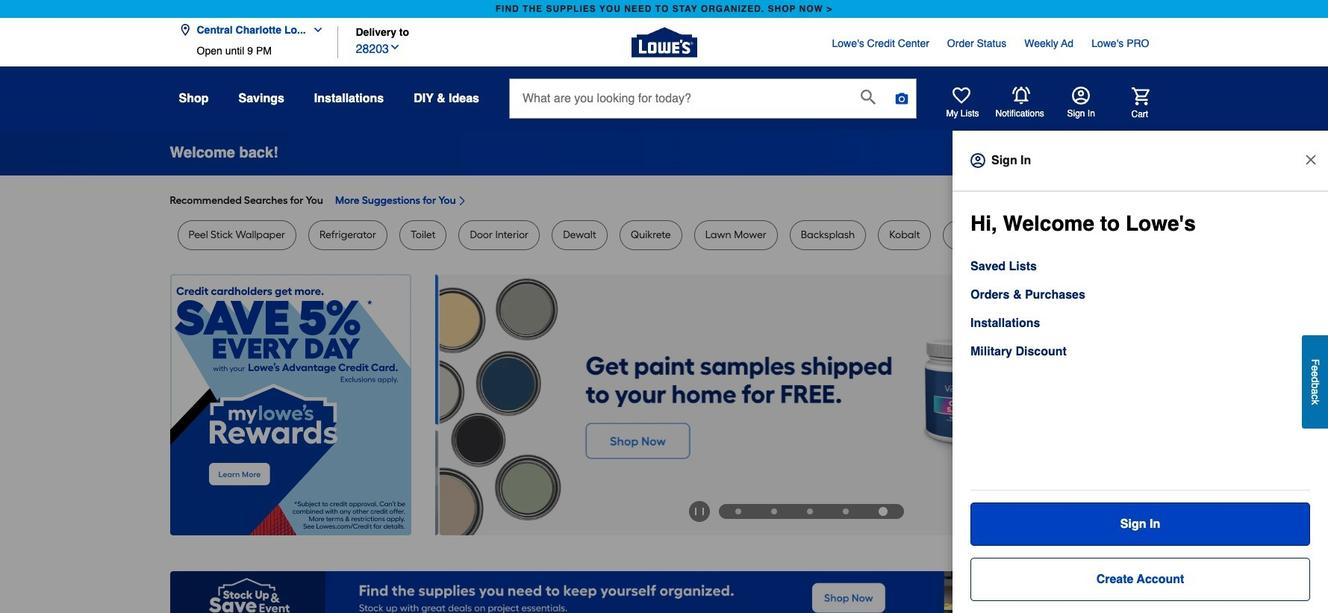 Task type: describe. For each thing, give the bounding box(es) containing it.
close image
[[1304, 152, 1319, 167]]

location image
[[179, 24, 191, 36]]

lowe's home improvement logo image
[[632, 9, 697, 75]]

get paint samples shipped to your home for free. image
[[435, 274, 1159, 536]]

arrow left image
[[448, 405, 463, 420]]

scroll to item #2 image
[[757, 509, 792, 515]]

find the supplies you need to keep yourself organized. find great deals on project essentials. image
[[170, 571, 1159, 613]]

Search Query text field
[[510, 79, 849, 118]]

1 vertical spatial chevron down image
[[389, 41, 401, 53]]

0 vertical spatial chevron down image
[[306, 24, 324, 36]]

lowe's home improvement lists image
[[953, 87, 971, 105]]

lowe's home improvement notification center image
[[1012, 86, 1030, 104]]



Task type: locate. For each thing, give the bounding box(es) containing it.
chat invite button image
[[1261, 557, 1306, 602]]

None search field
[[509, 78, 917, 132]]

lowe's home improvement cart image
[[1132, 87, 1150, 105]]

scroll to item #1 image
[[721, 509, 757, 515]]

search image
[[861, 89, 876, 104]]

scroll to item #3 image
[[792, 509, 828, 515]]

1 horizontal spatial chevron down image
[[389, 41, 401, 53]]

0 horizontal spatial chevron down image
[[306, 24, 324, 36]]

camera image
[[895, 91, 910, 106]]

scroll to item #4 image
[[828, 509, 864, 515]]

scroll to item #5 element
[[864, 507, 903, 516]]

chevron right image
[[456, 195, 468, 207]]

chevron down image
[[306, 24, 324, 36], [389, 41, 401, 53]]

lowe's home improvement account image
[[1072, 87, 1090, 105]]

save 5 percent every day with your lowe's advantage credit card. exclusions apply. image
[[170, 274, 411, 536]]



Task type: vqa. For each thing, say whether or not it's contained in the screenshot.
Lighting & Ceiling Fans for A CEILING FAN. image
no



